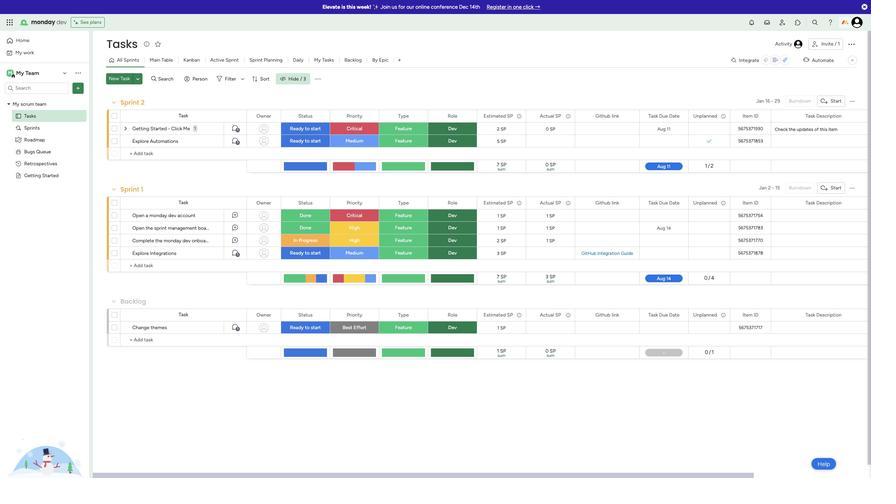 Task type: vqa. For each thing, say whether or not it's contained in the screenshot.
second Github link from the bottom
yes



Task type: describe. For each thing, give the bounding box(es) containing it.
column information image for third estimated sp field from the bottom of the page
[[517, 113, 522, 119]]

daily
[[293, 57, 304, 63]]

open the sprint management board
[[132, 225, 211, 231]]

check
[[775, 127, 788, 132]]

jan 16 - 29
[[757, 98, 780, 104]]

1 task description field from the top
[[804, 112, 844, 120]]

1 medium from the top
[[346, 138, 363, 144]]

complete the monday dev onboarding flow
[[132, 238, 228, 244]]

7 dev from the top
[[448, 325, 457, 331]]

jan 2 - 15 button
[[756, 182, 783, 194]]

select product image
[[6, 19, 13, 26]]

sprint for sprint 2
[[120, 98, 139, 107]]

5675371853
[[738, 138, 763, 144]]

3 type from the top
[[398, 312, 409, 318]]

item
[[829, 127, 838, 132]]

- for 1
[[772, 185, 774, 191]]

4 feature from the top
[[395, 225, 412, 231]]

account
[[178, 213, 196, 219]]

0 vertical spatial menu image
[[315, 75, 322, 82]]

jan for sprint 2
[[757, 98, 764, 104]]

critical for ready to start
[[347, 126, 362, 132]]

5675371878
[[738, 250, 763, 256]]

daily button
[[288, 55, 309, 66]]

1 button for getting started - click me
[[224, 122, 247, 135]]

sum inside 1 sp sum
[[498, 353, 506, 358]]

by epic
[[372, 57, 389, 63]]

actual for 2nd actual sp field from the top of the page
[[540, 200, 554, 206]]

2 task due date field from the top
[[647, 199, 682, 207]]

3 description from the top
[[817, 312, 842, 318]]

sprint for sprint 1
[[120, 185, 139, 194]]

1 2 sp from the top
[[497, 126, 506, 132]]

menu image
[[850, 185, 855, 191]]

planning
[[264, 57, 283, 63]]

3 github from the top
[[596, 312, 611, 318]]

jan 16 - 29 button
[[754, 96, 783, 107]]

1 7 from the top
[[497, 162, 500, 168]]

help image
[[827, 19, 834, 26]]

flow
[[218, 238, 228, 244]]

actual sp for 2nd actual sp field from the top of the page
[[540, 200, 561, 206]]

monday for open
[[149, 213, 167, 219]]

7 sp sum for 3 + add task text field
[[497, 274, 507, 284]]

queue
[[36, 149, 51, 155]]

critical for feature
[[347, 213, 362, 219]]

themes
[[151, 325, 167, 331]]

1 item id field from the top
[[741, 112, 761, 120]]

my work button
[[4, 47, 75, 58]]

2 feature from the top
[[395, 138, 412, 144]]

register
[[487, 4, 506, 10]]

0 horizontal spatial 3
[[303, 76, 306, 82]]

id for 2nd item id field from the bottom
[[754, 200, 759, 206]]

1 button for explore integrations
[[224, 247, 247, 260]]

item id for 3rd item id field
[[743, 312, 759, 318]]

integrations
[[150, 250, 176, 256]]

3 estimated sp field from the top
[[482, 311, 515, 319]]

3 ready from the top
[[290, 250, 304, 256]]

new task button
[[106, 73, 133, 84]]

priority for 3rd priority field from the top of the page
[[347, 312, 362, 318]]

3 start from the top
[[311, 250, 321, 256]]

my for my work
[[15, 50, 22, 56]]

1 github link field from the top
[[594, 112, 621, 120]]

14
[[667, 225, 671, 231]]

hide / 3
[[289, 76, 306, 82]]

Sprint 1 field
[[119, 185, 145, 194]]

3 status from the top
[[298, 312, 313, 318]]

sprint 1
[[120, 185, 143, 194]]

3 link from the top
[[612, 312, 619, 318]]

register in one click →
[[487, 4, 540, 10]]

aug for aug 14
[[657, 225, 665, 231]]

4 ready to start from the top
[[290, 325, 321, 331]]

1 priority field from the top
[[345, 112, 364, 120]]

3 owner field from the top
[[255, 311, 273, 319]]

4 ready from the top
[[290, 325, 304, 331]]

2 owner field from the top
[[255, 199, 273, 207]]

monday dev
[[31, 18, 67, 26]]

2 inside button
[[768, 185, 771, 191]]

us
[[392, 4, 397, 10]]

15
[[776, 185, 780, 191]]

priority for first priority field from the top of the page
[[347, 113, 362, 119]]

1 vertical spatial menu image
[[850, 98, 855, 104]]

3 role from the top
[[448, 312, 458, 318]]

5675371930
[[738, 126, 763, 131]]

join
[[381, 4, 391, 10]]

1 inside 1 sp sum
[[497, 348, 499, 354]]

4 dev from the top
[[448, 225, 457, 231]]

home button
[[4, 35, 75, 46]]

click
[[171, 126, 182, 132]]

1 0 sp sum from the top
[[546, 162, 556, 172]]

1 actual sp field from the top
[[538, 112, 563, 120]]

invite / 1 button
[[809, 39, 843, 50]]

+ Add task text field
[[124, 150, 243, 158]]

1 status from the top
[[298, 113, 313, 119]]

0 vertical spatial tasks
[[106, 36, 138, 52]]

see
[[80, 19, 89, 25]]

sp inside 1 sp sum
[[500, 348, 506, 354]]

explore for explore automations
[[132, 138, 149, 144]]

tasks inside button
[[322, 57, 334, 63]]

a
[[146, 213, 148, 219]]

actual sp for 1st actual sp field
[[540, 113, 561, 119]]

sp inside the 3 sp sum
[[550, 274, 556, 280]]

explore automations
[[132, 138, 178, 144]]

1 link from the top
[[612, 113, 619, 119]]

item for 2nd item id field from the bottom
[[743, 200, 753, 206]]

1 unplanned field from the top
[[692, 112, 719, 120]]

2 dev from the top
[[448, 138, 457, 144]]

actual sp for third actual sp field from the top of the page
[[540, 312, 561, 318]]

1 type from the top
[[398, 113, 409, 119]]

item id for 2nd item id field from the bottom
[[743, 200, 759, 206]]

column information image for 2nd actual sp field from the top of the page
[[566, 200, 571, 206]]

my scrum team
[[13, 101, 46, 107]]

our
[[407, 4, 414, 10]]

in progress
[[293, 237, 318, 243]]

1 estimated sp from the top
[[484, 113, 513, 119]]

7 sp sum for + add task text box
[[497, 162, 507, 172]]

2 role from the top
[[448, 200, 458, 206]]

2 type field from the top
[[397, 199, 411, 207]]

plans
[[90, 19, 102, 25]]

2 task description field from the top
[[804, 199, 844, 207]]

help
[[818, 460, 830, 467]]

by epic button
[[367, 55, 394, 66]]

3 ready to start from the top
[[290, 250, 321, 256]]

effort
[[354, 325, 367, 331]]

/ for 1 / 2
[[708, 163, 710, 169]]

my work
[[15, 50, 34, 56]]

4 to from the top
[[305, 325, 310, 331]]

open for open a monday dev account
[[132, 213, 145, 219]]

monday for complete
[[164, 238, 181, 244]]

3 priority field from the top
[[345, 311, 364, 319]]

show board description image
[[143, 41, 151, 48]]

0 vertical spatial dev
[[57, 18, 67, 26]]

complete
[[132, 238, 154, 244]]

1 task due date field from the top
[[647, 112, 682, 120]]

progress
[[299, 237, 318, 243]]

3 item id field from the top
[[741, 311, 761, 319]]

owner for first owner field from the bottom
[[257, 312, 271, 318]]

automate
[[812, 57, 834, 63]]

1 done from the top
[[300, 213, 311, 219]]

sprint inside active sprint button
[[226, 57, 239, 63]]

active sprint button
[[205, 55, 244, 66]]

workspace image
[[7, 69, 14, 77]]

0 horizontal spatial this
[[347, 4, 356, 10]]

2 7 from the top
[[497, 274, 500, 280]]

person button
[[181, 73, 212, 84]]

automations
[[150, 138, 178, 144]]

1 estimated from the top
[[484, 113, 506, 119]]

1 feature from the top
[[395, 126, 412, 132]]

✨
[[373, 4, 379, 10]]

3 task due date from the top
[[649, 312, 680, 318]]

unplanned for second unplanned field from the bottom
[[694, 200, 717, 206]]

roadmap
[[24, 137, 45, 143]]

2 to from the top
[[305, 138, 310, 144]]

1 to from the top
[[305, 126, 310, 132]]

invite
[[822, 41, 834, 47]]

the for open
[[146, 225, 153, 231]]

sprint planning
[[249, 57, 283, 63]]

angle down image
[[136, 76, 140, 81]]

team
[[35, 101, 46, 107]]

owner for second owner field from the bottom
[[257, 200, 271, 206]]

6 feature from the top
[[395, 250, 412, 256]]

retrospectives
[[24, 161, 57, 167]]

active
[[210, 57, 224, 63]]

2 2 sp from the top
[[497, 238, 506, 243]]

me
[[183, 126, 190, 132]]

column information image for 1st estimated sp field from the bottom of the page
[[517, 312, 522, 318]]

all sprints button
[[106, 55, 144, 66]]

online
[[416, 4, 430, 10]]

unplanned for first unplanned field from the bottom
[[694, 312, 717, 318]]

item id for 1st item id field
[[743, 113, 759, 119]]

my for my team
[[16, 70, 24, 76]]

in
[[293, 237, 297, 243]]

board
[[198, 225, 211, 231]]

→
[[535, 4, 540, 10]]

3 to from the top
[[305, 250, 310, 256]]

2 start from the top
[[311, 138, 321, 144]]

column information image for second unplanned field from the bottom
[[721, 200, 726, 206]]

sprints inside button
[[124, 57, 139, 63]]

main table button
[[144, 55, 178, 66]]

5 dev from the top
[[448, 237, 457, 243]]

backlog button
[[339, 55, 367, 66]]

add to favorites image
[[155, 40, 162, 47]]

3 github link from the top
[[596, 312, 619, 318]]

Sprint 2 field
[[119, 98, 146, 107]]

1 description from the top
[[817, 113, 842, 119]]

change
[[132, 325, 149, 331]]

/ for hide / 3
[[300, 76, 302, 82]]

1 estimated sp field from the top
[[482, 112, 515, 120]]

Tasks field
[[105, 36, 139, 52]]

1 owner field from the top
[[255, 112, 273, 120]]

5 sp
[[497, 139, 506, 144]]

1 ready to start from the top
[[290, 126, 321, 132]]

getting started - click me
[[132, 126, 190, 132]]

3 dev from the top
[[448, 213, 457, 219]]

2 high from the top
[[349, 237, 360, 243]]

the for check
[[789, 127, 796, 132]]

4
[[711, 275, 715, 281]]

2 status from the top
[[298, 200, 313, 206]]

due for first the 'task due date' field
[[659, 113, 668, 119]]

1 github from the top
[[596, 113, 611, 119]]

caret down image
[[7, 102, 10, 106]]

autopilot image
[[804, 55, 810, 64]]

work
[[23, 50, 34, 56]]

aug 11
[[658, 126, 671, 132]]

sort
[[260, 76, 270, 82]]

3 feature from the top
[[395, 213, 412, 219]]

v2 search image
[[151, 75, 156, 83]]

start for sprint 2
[[831, 98, 842, 104]]

0 vertical spatial monday
[[31, 18, 55, 26]]

backlog for backlog field
[[120, 297, 146, 306]]

2 inside field
[[141, 98, 145, 107]]

2 actual sp field from the top
[[538, 199, 563, 207]]

jan 2 - 15
[[759, 185, 780, 191]]

3 actual sp field from the top
[[538, 311, 563, 319]]

unplanned for third unplanned field from the bottom of the page
[[694, 113, 717, 119]]

epic
[[379, 57, 389, 63]]

2 estimated sp from the top
[[484, 200, 513, 206]]

integrate
[[739, 57, 759, 63]]

1 inside field
[[141, 185, 143, 194]]

dec
[[459, 4, 469, 10]]

start for sprint 1
[[831, 185, 842, 191]]

1 ready from the top
[[290, 126, 304, 132]]

5675371770
[[738, 238, 763, 243]]

2 github from the top
[[596, 200, 611, 206]]

kanban button
[[178, 55, 205, 66]]

aug 14
[[657, 225, 671, 231]]

29
[[775, 98, 780, 104]]

/ for 0 / 1
[[709, 349, 711, 356]]

search everything image
[[812, 19, 819, 26]]

explore for explore integrations
[[132, 250, 149, 256]]

all
[[117, 57, 122, 63]]

3 for 3 sp sum
[[546, 274, 549, 280]]

integration
[[598, 251, 620, 256]]



Task type: locate. For each thing, give the bounding box(es) containing it.
start button for sprint 1
[[817, 182, 845, 194]]

1 item from the top
[[743, 113, 753, 119]]

github integration guide
[[582, 251, 633, 256]]

id up 5675371930
[[754, 113, 759, 119]]

1 vertical spatial open
[[132, 225, 145, 231]]

2 vertical spatial due
[[659, 312, 668, 318]]

hide
[[289, 76, 299, 82]]

1 vertical spatial this
[[820, 127, 828, 132]]

the right check
[[789, 127, 796, 132]]

arrow down image
[[239, 75, 247, 83]]

priority for 2nd priority field from the top of the page
[[347, 200, 362, 206]]

1 horizontal spatial this
[[820, 127, 828, 132]]

start
[[831, 98, 842, 104], [831, 185, 842, 191]]

2 status field from the top
[[297, 199, 314, 207]]

Status field
[[297, 112, 314, 120], [297, 199, 314, 207], [297, 311, 314, 319]]

my
[[15, 50, 22, 56], [314, 57, 321, 63], [16, 70, 24, 76], [13, 101, 19, 107]]

invite / 1
[[822, 41, 840, 47]]

dapulse integrations image
[[731, 58, 737, 63]]

table
[[161, 57, 173, 63]]

+ add task text field down "integrations"
[[124, 262, 243, 270]]

item id field up "5675371754"
[[741, 199, 761, 207]]

Actual SP field
[[538, 112, 563, 120], [538, 199, 563, 207], [538, 311, 563, 319]]

getting started
[[24, 172, 59, 178]]

5 feature from the top
[[395, 237, 412, 243]]

elevate
[[323, 4, 340, 10]]

2 vertical spatial actual sp
[[540, 312, 561, 318]]

bugs
[[24, 149, 35, 155]]

2 + add task text field from the top
[[124, 336, 243, 344]]

this right of
[[820, 127, 828, 132]]

item up "5675371754"
[[743, 200, 753, 206]]

task description
[[806, 113, 842, 119], [806, 200, 842, 206], [806, 312, 842, 318]]

the for complete
[[155, 238, 163, 244]]

1 start from the top
[[311, 126, 321, 132]]

aug for aug 11
[[658, 126, 666, 132]]

backlog inside backlog field
[[120, 297, 146, 306]]

2 vertical spatial role
[[448, 312, 458, 318]]

1 vertical spatial backlog
[[120, 297, 146, 306]]

open up complete
[[132, 225, 145, 231]]

1 date from the top
[[669, 113, 680, 119]]

2 github link field from the top
[[594, 199, 621, 207]]

my right daily
[[314, 57, 321, 63]]

my left work
[[15, 50, 22, 56]]

2 vertical spatial link
[[612, 312, 619, 318]]

2 link from the top
[[612, 200, 619, 206]]

0 vertical spatial github
[[596, 113, 611, 119]]

1 vertical spatial due
[[659, 200, 668, 206]]

3 sp
[[497, 251, 506, 256]]

options image
[[848, 40, 856, 48], [320, 110, 325, 122], [418, 110, 423, 122], [516, 110, 521, 122], [867, 110, 871, 122], [271, 197, 276, 209], [320, 197, 325, 209], [720, 197, 725, 209], [867, 197, 871, 209], [565, 309, 570, 321], [630, 309, 635, 321], [679, 309, 684, 321], [720, 309, 725, 321]]

notifications image
[[748, 19, 755, 26]]

tasks right public board image
[[24, 113, 36, 119]]

start button for sprint 2
[[817, 96, 845, 107]]

is
[[342, 4, 345, 10]]

task description for 3rd 'task description' "field"
[[806, 312, 842, 318]]

/ inside button
[[835, 41, 837, 47]]

2 sp up 3 sp
[[497, 238, 506, 243]]

0 vertical spatial task due date field
[[647, 112, 682, 120]]

id for 3rd item id field
[[754, 312, 759, 318]]

2 vertical spatial unplanned
[[694, 312, 717, 318]]

0 vertical spatial sprints
[[124, 57, 139, 63]]

backlog inside backlog button
[[345, 57, 362, 63]]

1 vertical spatial 7 sp sum
[[497, 274, 507, 284]]

1 task due date from the top
[[649, 113, 680, 119]]

1 vertical spatial critical
[[347, 213, 362, 219]]

1 priority from the top
[[347, 113, 362, 119]]

see plans button
[[71, 17, 105, 28]]

2 done from the top
[[300, 225, 311, 231]]

column information image for third unplanned field from the bottom of the page
[[721, 113, 726, 119]]

2 estimated sp field from the top
[[482, 199, 515, 207]]

aug left 11
[[658, 126, 666, 132]]

my for my tasks
[[314, 57, 321, 63]]

0 vertical spatial explore
[[132, 138, 149, 144]]

0 vertical spatial item id
[[743, 113, 759, 119]]

2 item id field from the top
[[741, 199, 761, 207]]

1 vertical spatial estimated sp field
[[482, 199, 515, 207]]

the down sprint
[[155, 238, 163, 244]]

0 vertical spatial estimated sp
[[484, 113, 513, 119]]

1 vertical spatial github link
[[596, 200, 619, 206]]

3 priority from the top
[[347, 312, 362, 318]]

1 7 sp sum from the top
[[497, 162, 507, 172]]

2 ready to start from the top
[[290, 138, 321, 144]]

2 0 sp sum from the top
[[546, 348, 556, 358]]

dev for open
[[168, 213, 176, 219]]

Task Description field
[[804, 112, 844, 120], [804, 199, 844, 207], [804, 311, 844, 319]]

0 horizontal spatial backlog
[[120, 297, 146, 306]]

1 vertical spatial 7
[[497, 274, 500, 280]]

to
[[305, 126, 310, 132], [305, 138, 310, 144], [305, 250, 310, 256], [305, 325, 310, 331]]

my right caret down icon
[[13, 101, 19, 107]]

getting for getting started
[[24, 172, 41, 178]]

click
[[523, 4, 534, 10]]

backlog
[[345, 57, 362, 63], [120, 297, 146, 306]]

item id up 5675371717
[[743, 312, 759, 318]]

5675371717
[[739, 325, 763, 330]]

collapse board header image
[[850, 57, 856, 63]]

4 start from the top
[[311, 325, 321, 331]]

0 vertical spatial unplanned
[[694, 113, 717, 119]]

3 item id from the top
[[743, 312, 759, 318]]

3 actual from the top
[[540, 312, 554, 318]]

jan inside button
[[757, 98, 764, 104]]

1 dev from the top
[[448, 126, 457, 132]]

0 / 1
[[705, 349, 714, 356]]

0 vertical spatial due
[[659, 113, 668, 119]]

1 vertical spatial dev
[[168, 213, 176, 219]]

6 dev from the top
[[448, 250, 457, 256]]

started down retrospectives
[[42, 172, 59, 178]]

column information image
[[566, 113, 571, 119]]

2 vertical spatial role field
[[446, 311, 459, 319]]

my right workspace image
[[16, 70, 24, 76]]

my inside 'workspace selection' element
[[16, 70, 24, 76]]

monday up home "button"
[[31, 18, 55, 26]]

- inside button
[[772, 185, 774, 191]]

start up item
[[831, 98, 842, 104]]

0 vertical spatial task due date
[[649, 113, 680, 119]]

0 vertical spatial open
[[132, 213, 145, 219]]

0 vertical spatial actual sp
[[540, 113, 561, 119]]

sprints up roadmap
[[24, 125, 40, 131]]

1 vertical spatial role
[[448, 200, 458, 206]]

- inside button
[[772, 98, 774, 104]]

2 date from the top
[[669, 200, 680, 206]]

+ add task text field for 0
[[124, 336, 243, 344]]

/ for 0 / 4
[[709, 275, 711, 281]]

explore integrations
[[132, 250, 176, 256]]

updates
[[797, 127, 814, 132]]

sum inside the 3 sp sum
[[547, 279, 555, 284]]

add view image
[[398, 58, 401, 63]]

Owner field
[[255, 112, 273, 120], [255, 199, 273, 207], [255, 311, 273, 319]]

2 vertical spatial dev
[[183, 238, 191, 244]]

jan left 15
[[759, 185, 767, 191]]

2 vertical spatial task due date field
[[647, 311, 682, 319]]

2 vertical spatial item
[[743, 312, 753, 318]]

1 button for explore automations
[[224, 135, 247, 147]]

workspace options image
[[75, 69, 82, 76]]

sprint inside sprint planning button
[[249, 57, 263, 63]]

7 sp sum
[[497, 162, 507, 172], [497, 274, 507, 284]]

1 unplanned from the top
[[694, 113, 717, 119]]

2 id from the top
[[754, 200, 759, 206]]

for
[[399, 4, 405, 10]]

sprint inside the sprint 2 field
[[120, 98, 139, 107]]

1 vertical spatial description
[[817, 200, 842, 206]]

sprint for sprint planning
[[249, 57, 263, 63]]

invite members image
[[779, 19, 786, 26]]

2 start button from the top
[[817, 182, 845, 194]]

id up 5675371717
[[754, 312, 759, 318]]

start button up item
[[817, 96, 845, 107]]

0 vertical spatial critical
[[347, 126, 362, 132]]

monday right a
[[149, 213, 167, 219]]

3 unplanned from the top
[[694, 312, 717, 318]]

id for 1st item id field
[[754, 113, 759, 119]]

2 type from the top
[[398, 200, 409, 206]]

1 vertical spatial done
[[300, 225, 311, 231]]

due for first the 'task due date' field from the bottom of the page
[[659, 312, 668, 318]]

open left a
[[132, 213, 145, 219]]

started for getting started
[[42, 172, 59, 178]]

2 vertical spatial id
[[754, 312, 759, 318]]

my team
[[16, 70, 39, 76]]

3 date from the top
[[669, 312, 680, 318]]

open for open the sprint management board
[[132, 225, 145, 231]]

2 vertical spatial type field
[[397, 311, 411, 319]]

list box
[[0, 97, 89, 276]]

sprint
[[154, 225, 167, 231]]

3 inside the 3 sp sum
[[546, 274, 549, 280]]

owner for 3rd owner field from the bottom
[[257, 113, 271, 119]]

column information image for first unplanned field from the bottom
[[721, 312, 726, 318]]

3 task due date field from the top
[[647, 311, 682, 319]]

0 vertical spatial role field
[[446, 112, 459, 120]]

1 owner from the top
[[257, 113, 271, 119]]

0 vertical spatial getting
[[132, 126, 149, 132]]

actual for third actual sp field from the top of the page
[[540, 312, 554, 318]]

explore left automations
[[132, 138, 149, 144]]

2 vertical spatial estimated sp
[[484, 312, 513, 318]]

task description for 2nd 'task description' "field"
[[806, 200, 842, 206]]

0 vertical spatial 2 sp
[[497, 126, 506, 132]]

Item ID field
[[741, 112, 761, 120], [741, 199, 761, 207], [741, 311, 761, 319]]

1 actual from the top
[[540, 113, 554, 119]]

task description for 3rd 'task description' "field" from the bottom
[[806, 113, 842, 119]]

actual
[[540, 113, 554, 119], [540, 200, 554, 206], [540, 312, 554, 318]]

this right is
[[347, 4, 356, 10]]

column information image
[[517, 113, 522, 119], [721, 113, 726, 119], [517, 200, 522, 206], [566, 200, 571, 206], [721, 200, 726, 206], [517, 312, 522, 318], [566, 312, 571, 318], [721, 312, 726, 318]]

aug left 14
[[657, 225, 665, 231]]

1 button
[[193, 122, 197, 135], [224, 122, 247, 135], [224, 135, 247, 147], [224, 247, 247, 260], [224, 321, 247, 334]]

jan for sprint 1
[[759, 185, 767, 191]]

2 explore from the top
[[132, 250, 149, 256]]

due for second the 'task due date' field from the top
[[659, 200, 668, 206]]

github integration guide link
[[580, 251, 635, 256]]

1 explore from the top
[[132, 138, 149, 144]]

1 type field from the top
[[397, 112, 411, 120]]

1 vertical spatial estimated
[[484, 200, 506, 206]]

7 down 3 sp
[[497, 274, 500, 280]]

2 vertical spatial type
[[398, 312, 409, 318]]

high
[[349, 225, 360, 231], [349, 237, 360, 243]]

0 vertical spatial priority field
[[345, 112, 364, 120]]

item for 3rd item id field
[[743, 312, 753, 318]]

1 open from the top
[[132, 213, 145, 219]]

16
[[766, 98, 770, 104]]

2 item id from the top
[[743, 200, 759, 206]]

7 sp sum down 3 sp
[[497, 274, 507, 284]]

explore down complete
[[132, 250, 149, 256]]

dev for complete
[[183, 238, 191, 244]]

filter button
[[214, 73, 247, 84]]

7 down 5
[[497, 162, 500, 168]]

2 start from the top
[[831, 185, 842, 191]]

2 role field from the top
[[446, 199, 459, 207]]

2 vertical spatial status
[[298, 312, 313, 318]]

actual sp
[[540, 113, 561, 119], [540, 200, 561, 206], [540, 312, 561, 318]]

1 horizontal spatial 3
[[497, 251, 500, 256]]

Unplanned field
[[692, 112, 719, 120], [692, 199, 719, 207], [692, 311, 719, 319]]

1 vertical spatial status field
[[297, 199, 314, 207]]

guide
[[621, 251, 633, 256]]

2 vertical spatial monday
[[164, 238, 181, 244]]

lottie animation image
[[0, 407, 89, 478]]

1 vertical spatial github
[[596, 200, 611, 206]]

dev
[[57, 18, 67, 26], [168, 213, 176, 219], [183, 238, 191, 244]]

apps image
[[795, 19, 802, 26]]

1 + add task text field from the top
[[124, 262, 243, 270]]

the left sprint
[[146, 225, 153, 231]]

0 vertical spatial aug
[[658, 126, 666, 132]]

1 vertical spatial monday
[[149, 213, 167, 219]]

1 horizontal spatial tasks
[[106, 36, 138, 52]]

3 estimated from the top
[[484, 312, 506, 318]]

1 status field from the top
[[297, 112, 314, 120]]

of
[[815, 127, 819, 132]]

2 github link from the top
[[596, 200, 619, 206]]

0 vertical spatial status
[[298, 113, 313, 119]]

dev left 'see'
[[57, 18, 67, 26]]

sprint inside 'sprint 1' field
[[120, 185, 139, 194]]

1 vertical spatial 3
[[497, 251, 500, 256]]

3 estimated sp from the top
[[484, 312, 513, 318]]

2 task due date from the top
[[649, 200, 680, 206]]

item up 5675371717
[[743, 312, 753, 318]]

2 estimated from the top
[[484, 200, 506, 206]]

estimated sp
[[484, 113, 513, 119], [484, 200, 513, 206], [484, 312, 513, 318]]

2 vertical spatial estimated sp field
[[482, 311, 515, 319]]

2 vertical spatial github link field
[[594, 311, 621, 319]]

1 vertical spatial start
[[831, 185, 842, 191]]

id up "5675371754"
[[754, 200, 759, 206]]

christina overa image
[[852, 17, 863, 28]]

- left click
[[168, 126, 170, 132]]

2 vertical spatial unplanned field
[[692, 311, 719, 319]]

0 horizontal spatial tasks
[[24, 113, 36, 119]]

dev down management
[[183, 238, 191, 244]]

the
[[789, 127, 796, 132], [146, 225, 153, 231], [155, 238, 163, 244]]

1 id from the top
[[754, 113, 759, 119]]

0 vertical spatial owner field
[[255, 112, 273, 120]]

backlog up 'change'
[[120, 297, 146, 306]]

column information image for 2nd estimated sp field from the top
[[517, 200, 522, 206]]

0 vertical spatial task description field
[[804, 112, 844, 120]]

2 ready from the top
[[290, 138, 304, 144]]

3 for 3 sp
[[497, 251, 500, 256]]

column information image for third actual sp field from the top of the page
[[566, 312, 571, 318]]

dev up open the sprint management board
[[168, 213, 176, 219]]

Priority field
[[345, 112, 364, 120], [345, 199, 364, 207], [345, 311, 364, 319]]

1 critical from the top
[[347, 126, 362, 132]]

2 unplanned from the top
[[694, 200, 717, 206]]

Backlog field
[[119, 297, 148, 306]]

jan inside button
[[759, 185, 767, 191]]

Search in workspace field
[[15, 84, 58, 92]]

14th
[[470, 4, 480, 10]]

item id field up 5675371717
[[741, 311, 761, 319]]

1 item id from the top
[[743, 113, 759, 119]]

all sprints
[[117, 57, 139, 63]]

1 vertical spatial getting
[[24, 172, 41, 178]]

list box containing my scrum team
[[0, 97, 89, 276]]

7
[[497, 162, 500, 168], [497, 274, 500, 280]]

sprints right all
[[124, 57, 139, 63]]

getting for getting started - click me
[[132, 126, 149, 132]]

2 vertical spatial -
[[772, 185, 774, 191]]

-
[[772, 98, 774, 104], [168, 126, 170, 132], [772, 185, 774, 191]]

one
[[513, 4, 522, 10]]

jan left 16
[[757, 98, 764, 104]]

Estimated SP field
[[482, 112, 515, 120], [482, 199, 515, 207], [482, 311, 515, 319]]

1 actual sp from the top
[[540, 113, 561, 119]]

item id field up 5675371930
[[741, 112, 761, 120]]

+ Add task text field
[[124, 262, 243, 270], [124, 336, 243, 344]]

1 vertical spatial sprints
[[24, 125, 40, 131]]

3 owner from the top
[[257, 312, 271, 318]]

3 type field from the top
[[397, 311, 411, 319]]

1 horizontal spatial backlog
[[345, 57, 362, 63]]

7 sp sum down 5 sp
[[497, 162, 507, 172]]

backlog left by
[[345, 57, 362, 63]]

public board image
[[15, 172, 22, 179]]

0 horizontal spatial sprints
[[24, 125, 40, 131]]

Task Due Date field
[[647, 112, 682, 120], [647, 199, 682, 207], [647, 311, 682, 319]]

0 sp sum
[[546, 162, 556, 172], [546, 348, 556, 358]]

2 sp up 5 sp
[[497, 126, 506, 132]]

my for my scrum team
[[13, 101, 19, 107]]

feature
[[395, 126, 412, 132], [395, 138, 412, 144], [395, 213, 412, 219], [395, 225, 412, 231], [395, 237, 412, 243], [395, 250, 412, 256], [395, 325, 412, 331]]

item id up "5675371754"
[[743, 200, 759, 206]]

item for 1st item id field
[[743, 113, 753, 119]]

start button left menu icon
[[817, 182, 845, 194]]

1 start button from the top
[[817, 96, 845, 107]]

started up explore automations
[[150, 126, 167, 132]]

sprints inside list box
[[24, 125, 40, 131]]

1 vertical spatial link
[[612, 200, 619, 206]]

Role field
[[446, 112, 459, 120], [446, 199, 459, 207], [446, 311, 459, 319]]

lottie animation element
[[0, 407, 89, 478]]

Search field
[[156, 74, 177, 84]]

item id up 5675371930
[[743, 113, 759, 119]]

see plans
[[80, 19, 102, 25]]

date
[[669, 113, 680, 119], [669, 200, 680, 206], [669, 312, 680, 318]]

1 vertical spatial + add task text field
[[124, 336, 243, 344]]

3 actual sp from the top
[[540, 312, 561, 318]]

1 vertical spatial explore
[[132, 250, 149, 256]]

2 vertical spatial 3
[[546, 274, 549, 280]]

task inside button
[[120, 76, 130, 82]]

0 vertical spatial done
[[300, 213, 311, 219]]

1 vertical spatial jan
[[759, 185, 767, 191]]

0 vertical spatial description
[[817, 113, 842, 119]]

1 vertical spatial date
[[669, 200, 680, 206]]

workspace selection element
[[7, 69, 40, 78]]

2 actual from the top
[[540, 200, 554, 206]]

1 / 2
[[705, 163, 714, 169]]

menu image
[[315, 75, 322, 82], [850, 98, 855, 104]]

1 due from the top
[[659, 113, 668, 119]]

tasks left backlog button
[[322, 57, 334, 63]]

2 medium from the top
[[346, 250, 363, 256]]

getting right public board icon
[[24, 172, 41, 178]]

tasks up all
[[106, 36, 138, 52]]

id
[[754, 113, 759, 119], [754, 200, 759, 206], [754, 312, 759, 318]]

new task
[[109, 76, 130, 82]]

backlog for backlog button
[[345, 57, 362, 63]]

3 item from the top
[[743, 312, 753, 318]]

1 vertical spatial item id
[[743, 200, 759, 206]]

0 vertical spatial this
[[347, 4, 356, 10]]

2 horizontal spatial the
[[789, 127, 796, 132]]

1 vertical spatial start button
[[817, 182, 845, 194]]

filter
[[225, 76, 236, 82]]

1 vertical spatial task description field
[[804, 199, 844, 207]]

monday down open the sprint management board
[[164, 238, 181, 244]]

0 vertical spatial medium
[[346, 138, 363, 144]]

+ add task text field down themes
[[124, 336, 243, 344]]

item up 5675371930
[[743, 113, 753, 119]]

2 horizontal spatial dev
[[183, 238, 191, 244]]

3 role field from the top
[[446, 311, 459, 319]]

due
[[659, 113, 668, 119], [659, 200, 668, 206], [659, 312, 668, 318]]

3 status field from the top
[[297, 311, 314, 319]]

/ for invite / 1
[[835, 41, 837, 47]]

main
[[150, 57, 160, 63]]

sprint 2
[[120, 98, 145, 107]]

actual for 1st actual sp field
[[540, 113, 554, 119]]

3 task description field from the top
[[804, 311, 844, 319]]

1 role from the top
[[448, 113, 458, 119]]

getting up explore automations
[[132, 126, 149, 132]]

1 task description from the top
[[806, 113, 842, 119]]

2 priority field from the top
[[345, 199, 364, 207]]

2 vertical spatial actual
[[540, 312, 554, 318]]

help button
[[812, 458, 836, 470]]

2 vertical spatial tasks
[[24, 113, 36, 119]]

option
[[0, 98, 89, 99]]

1 vertical spatial task due date
[[649, 200, 680, 206]]

0 vertical spatial id
[[754, 113, 759, 119]]

0 vertical spatial item
[[743, 113, 753, 119]]

0 / 4
[[705, 275, 715, 281]]

+ add task text field for 3
[[124, 262, 243, 270]]

3 due from the top
[[659, 312, 668, 318]]

0 vertical spatial estimated
[[484, 113, 506, 119]]

1 button for change themes
[[224, 321, 247, 334]]

- right 16
[[772, 98, 774, 104]]

sum
[[498, 167, 506, 172], [547, 167, 555, 172], [498, 279, 506, 284], [547, 279, 555, 284], [498, 353, 506, 358], [547, 353, 555, 358]]

1 horizontal spatial started
[[150, 126, 167, 132]]

best
[[343, 325, 352, 331]]

0
[[546, 126, 549, 132], [546, 162, 549, 168], [705, 275, 708, 281], [546, 348, 549, 354], [705, 349, 708, 356]]

1 high from the top
[[349, 225, 360, 231]]

by
[[372, 57, 378, 63]]

start left menu icon
[[831, 185, 842, 191]]

public board image
[[15, 113, 22, 119]]

Type field
[[397, 112, 411, 120], [397, 199, 411, 207], [397, 311, 411, 319]]

2 description from the top
[[817, 200, 842, 206]]

0 vertical spatial status field
[[297, 112, 314, 120]]

- left 15
[[772, 185, 774, 191]]

1 vertical spatial 0 sp sum
[[546, 348, 556, 358]]

options image
[[75, 85, 82, 92], [271, 110, 276, 122], [369, 110, 374, 122], [467, 110, 472, 122], [565, 110, 570, 122], [679, 110, 684, 122], [720, 110, 725, 122], [761, 110, 766, 122], [369, 197, 374, 209], [418, 197, 423, 209], [467, 197, 472, 209], [516, 197, 521, 209], [565, 197, 570, 209], [630, 197, 635, 209], [679, 197, 684, 209], [761, 197, 766, 209], [271, 309, 276, 321], [320, 309, 325, 321], [369, 309, 374, 321], [418, 309, 423, 321], [467, 309, 472, 321], [516, 309, 521, 321], [761, 309, 766, 321], [867, 309, 871, 321]]

in
[[508, 4, 512, 10]]

0 vertical spatial + add task text field
[[124, 262, 243, 270]]

2 due from the top
[[659, 200, 668, 206]]

2 vertical spatial item id field
[[741, 311, 761, 319]]

1 vertical spatial -
[[168, 126, 170, 132]]

home
[[16, 37, 29, 43]]

3 sp sum
[[546, 274, 556, 284]]

inbox image
[[764, 19, 771, 26]]

Github link field
[[594, 112, 621, 120], [594, 199, 621, 207], [594, 311, 621, 319]]

- for 2
[[772, 98, 774, 104]]

1 vertical spatial status
[[298, 200, 313, 206]]

5
[[497, 139, 500, 144]]

2 item from the top
[[743, 200, 753, 206]]

1 vertical spatial type field
[[397, 199, 411, 207]]

1 role field from the top
[[446, 112, 459, 120]]

3 id from the top
[[754, 312, 759, 318]]

0 vertical spatial github link
[[596, 113, 619, 119]]

started for getting started - click me
[[150, 126, 167, 132]]

0 horizontal spatial the
[[146, 225, 153, 231]]

team
[[25, 70, 39, 76]]

register in one click → link
[[487, 4, 540, 10]]

0 horizontal spatial dev
[[57, 18, 67, 26]]



